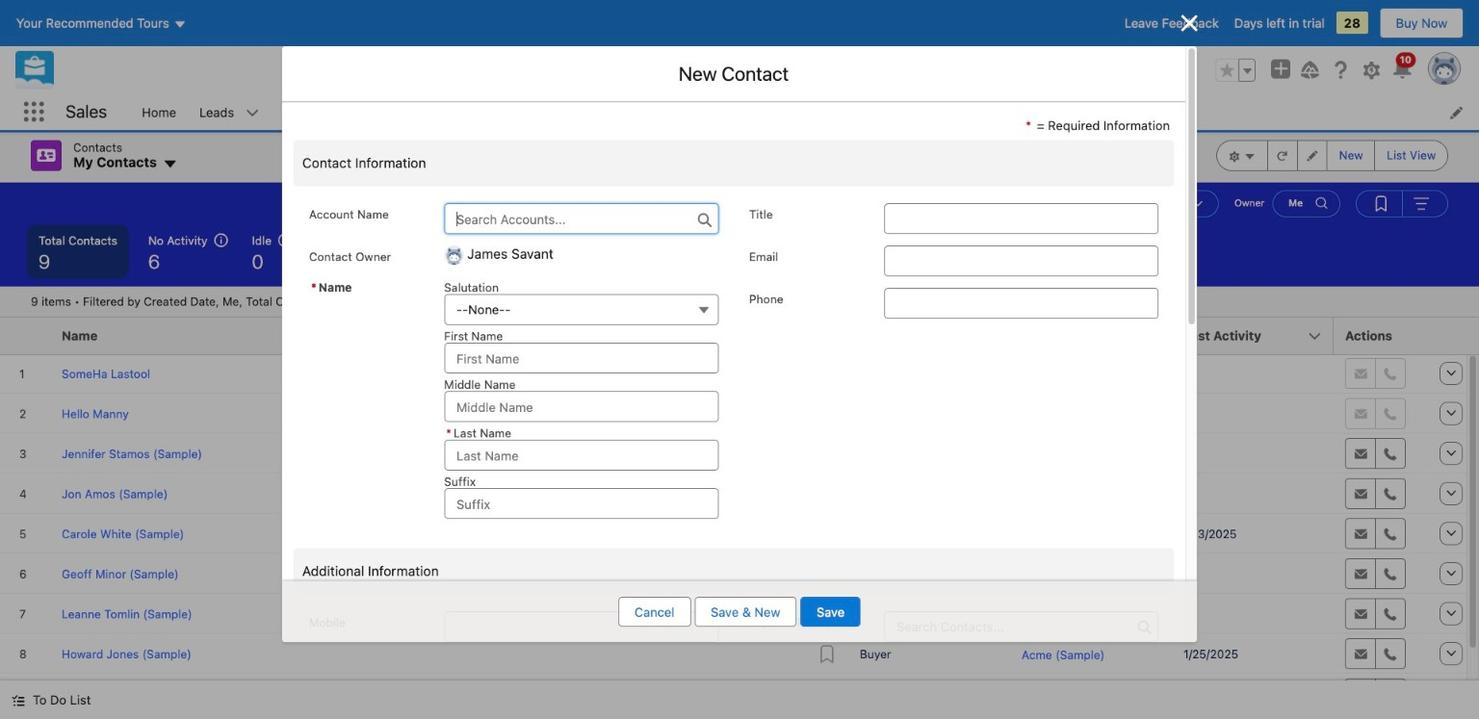 Task type: vqa. For each thing, say whether or not it's contained in the screenshot.
group
yes



Task type: describe. For each thing, give the bounding box(es) containing it.
action column header
[[1430, 317, 1478, 355]]

Suffix text field
[[444, 489, 718, 520]]

account name column header
[[1010, 317, 1172, 355]]

actions column header
[[1334, 317, 1430, 355]]

inverse image
[[1178, 12, 1201, 35]]

0 vertical spatial group
[[1216, 58, 1256, 81]]

Search Accounts... text field
[[444, 204, 718, 234]]

key performance indicators group
[[0, 225, 1479, 287]]

title column header
[[849, 317, 1010, 355]]

name column header
[[50, 317, 806, 355]]

important column header
[[806, 317, 849, 355]]

text default image
[[12, 694, 25, 707]]

4 list item from the left
[[995, 94, 1085, 130]]

2 vertical spatial group
[[1356, 190, 1449, 217]]

Salutation - Current Selection: --None-- button
[[444, 295, 718, 325]]

last activity column header
[[1172, 317, 1334, 355]]

3 list item from the left
[[703, 94, 783, 130]]



Task type: locate. For each thing, give the bounding box(es) containing it.
None text field
[[884, 204, 1159, 234]]

action image
[[1430, 317, 1478, 354]]

list item
[[188, 94, 271, 130], [271, 94, 373, 130], [703, 94, 783, 130], [995, 94, 1085, 130]]

1 list item from the left
[[188, 94, 271, 130]]

cell
[[806, 354, 849, 394], [849, 354, 1010, 394], [1010, 354, 1172, 394], [806, 394, 849, 434], [849, 394, 1010, 434], [1010, 394, 1172, 434], [806, 434, 849, 474], [849, 434, 1010, 474], [1010, 434, 1172, 474], [806, 474, 849, 514], [849, 474, 1010, 514], [1010, 474, 1172, 514], [806, 514, 849, 554], [1172, 554, 1334, 594], [1172, 594, 1334, 634], [0, 674, 50, 714], [806, 674, 849, 714], [849, 674, 1010, 714], [1010, 674, 1172, 714]]

First Name text field
[[444, 343, 718, 374]]

status
[[31, 295, 325, 308]]

list
[[130, 94, 1479, 130]]

row number image
[[0, 317, 50, 354]]

1 vertical spatial group
[[1217, 140, 1449, 171]]

None text field
[[884, 246, 1159, 277], [884, 288, 1159, 319], [444, 612, 718, 642], [884, 246, 1159, 277], [884, 288, 1159, 319], [444, 612, 718, 642]]

contact view settings image
[[1217, 140, 1268, 171]]

row number column header
[[0, 317, 50, 355]]

grid
[[0, 317, 1478, 715]]

group
[[1216, 58, 1256, 81], [1217, 140, 1449, 171], [1356, 190, 1449, 217]]

Middle Name text field
[[444, 392, 718, 422]]

2 list item from the left
[[271, 94, 373, 130]]

Last Name text field
[[444, 440, 718, 471]]



